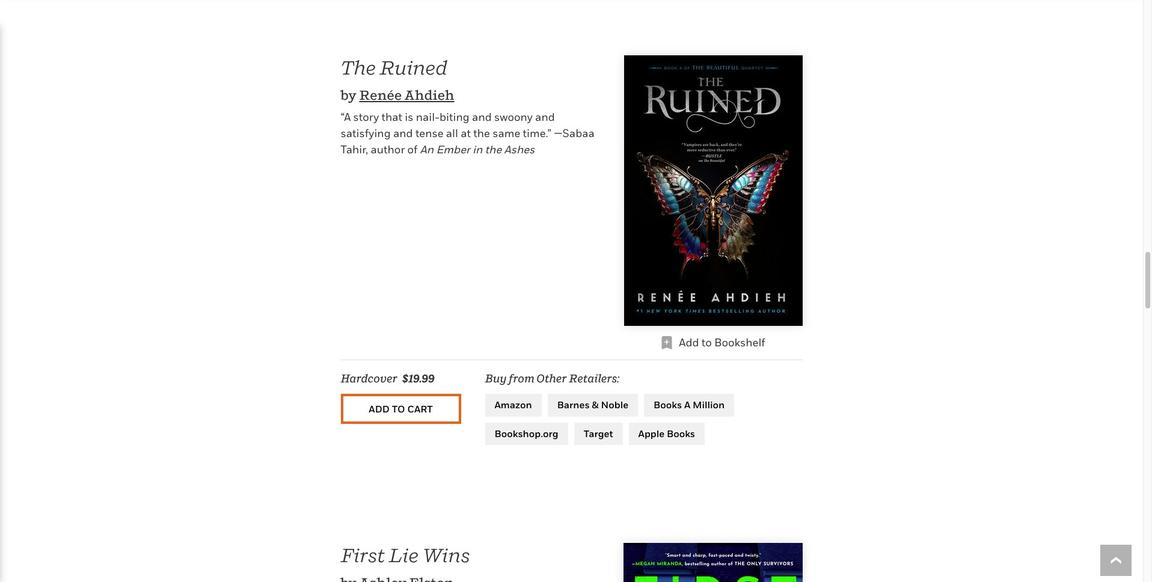 Task type: locate. For each thing, give the bounding box(es) containing it.
apple books link
[[629, 423, 705, 445]]

add to cart button
[[341, 394, 461, 424]]

add
[[679, 336, 700, 349], [369, 403, 390, 415]]

books
[[654, 399, 682, 411], [667, 428, 696, 440]]

first
[[341, 544, 385, 567]]

author
[[371, 143, 405, 156]]

buy from other retailers:
[[485, 372, 620, 385]]

barnes & noble link
[[548, 394, 638, 417]]

and down is
[[393, 127, 413, 140]]

target
[[584, 428, 613, 440]]

amazon link
[[485, 394, 542, 417]]

0 horizontal spatial add
[[369, 403, 390, 415]]

books left 'a'
[[654, 399, 682, 411]]

"a
[[341, 111, 351, 123]]

—sabaa
[[554, 127, 595, 140]]

add for add to bookshelf
[[679, 336, 700, 349]]

add to cart
[[369, 403, 433, 415]]

the
[[474, 127, 490, 140], [485, 143, 502, 156]]

0 horizontal spatial to
[[392, 403, 405, 415]]

to
[[702, 336, 712, 349], [392, 403, 405, 415]]

hardcover
[[341, 372, 398, 385]]

add inside button
[[369, 403, 390, 415]]

ember
[[436, 143, 470, 156]]

add left bookshelf
[[679, 336, 700, 349]]

million
[[693, 399, 725, 411]]

0 vertical spatial add
[[679, 336, 700, 349]]

1 horizontal spatial to
[[702, 336, 712, 349]]

books a million
[[654, 399, 725, 411]]

of
[[408, 143, 418, 156]]

and up time."
[[536, 111, 555, 123]]

hardcover $19.99
[[341, 372, 435, 385]]

0 horizontal spatial and
[[393, 127, 413, 140]]

the right in
[[485, 143, 502, 156]]

to left cart
[[392, 403, 405, 415]]

1 vertical spatial the
[[485, 143, 502, 156]]

0 vertical spatial to
[[702, 336, 712, 349]]

the right at
[[474, 127, 490, 140]]

story
[[354, 111, 379, 123]]

renée
[[360, 87, 402, 103]]

apple books
[[639, 428, 696, 440]]

to for bookshelf
[[702, 336, 712, 349]]

&
[[592, 399, 599, 411]]

to for cart
[[392, 403, 405, 415]]

the ruined link
[[341, 56, 447, 79]]

add down hardcover $19.99
[[369, 403, 390, 415]]

1 vertical spatial to
[[392, 403, 405, 415]]

amazon
[[495, 399, 532, 411]]

1 horizontal spatial add
[[679, 336, 700, 349]]

bookshop.org link
[[485, 423, 568, 445]]

$19.99
[[402, 372, 435, 385]]

1 vertical spatial add
[[369, 403, 390, 415]]

by
[[341, 87, 357, 103]]

at
[[461, 127, 471, 140]]

lie
[[389, 544, 419, 567]]

0 vertical spatial the
[[474, 127, 490, 140]]

nail-
[[416, 111, 440, 123]]

an
[[420, 143, 434, 156]]

wins
[[423, 544, 470, 567]]

the ruined
[[341, 56, 447, 79]]

to inside button
[[392, 403, 405, 415]]

"a story that is nail-biting and swoony and satisfying and tense all at the same time." —sabaa tahir, author of
[[341, 111, 595, 156]]

books down books a million link
[[667, 428, 696, 440]]

in
[[473, 143, 483, 156]]

time."
[[523, 127, 552, 140]]

and
[[472, 111, 492, 123], [536, 111, 555, 123], [393, 127, 413, 140]]

and right the biting
[[472, 111, 492, 123]]

to left bookshelf
[[702, 336, 712, 349]]

a
[[685, 399, 691, 411]]



Task type: describe. For each thing, give the bounding box(es) containing it.
noble
[[601, 399, 629, 411]]

target link
[[574, 423, 623, 445]]

ahdieh
[[405, 87, 455, 103]]

ruined
[[380, 56, 447, 79]]

tahir,
[[341, 143, 368, 156]]

first lie wins
[[341, 544, 470, 567]]

bookshelf
[[715, 336, 766, 349]]

barnes
[[558, 399, 590, 411]]

retailers:
[[569, 372, 620, 385]]

1 horizontal spatial and
[[472, 111, 492, 123]]

books a million link
[[644, 394, 735, 417]]

other
[[537, 372, 567, 385]]

the
[[341, 56, 376, 79]]

apple
[[639, 428, 665, 440]]

satisfying
[[341, 127, 391, 140]]

is
[[405, 111, 414, 123]]

bookshop.org
[[495, 428, 559, 440]]

first lie wins link
[[341, 544, 470, 567]]

an ember in the ashes
[[420, 143, 535, 156]]

by renée ahdieh
[[341, 87, 455, 103]]

add for add to cart
[[369, 403, 390, 415]]

2 horizontal spatial and
[[536, 111, 555, 123]]

same
[[493, 127, 521, 140]]

ashes
[[505, 143, 535, 156]]

biting
[[440, 111, 470, 123]]

0 vertical spatial books
[[654, 399, 682, 411]]

the inside "a story that is nail-biting and swoony and satisfying and tense all at the same time." —sabaa tahir, author of
[[474, 127, 490, 140]]

renée ahdieh link
[[360, 87, 455, 103]]

that
[[382, 111, 403, 123]]

cart
[[408, 403, 433, 415]]

first lie wins book cover picture image
[[624, 543, 803, 582]]

barnes & noble
[[558, 399, 629, 411]]

add to bookshelf
[[679, 336, 766, 349]]

all
[[446, 127, 459, 140]]

buy
[[485, 372, 507, 385]]

1 vertical spatial books
[[667, 428, 696, 440]]

tense
[[416, 127, 444, 140]]

swoony
[[495, 111, 533, 123]]

from
[[509, 372, 535, 385]]

the ruined book cover picture image
[[624, 55, 803, 326]]



Task type: vqa. For each thing, say whether or not it's contained in the screenshot.
Target Link
yes



